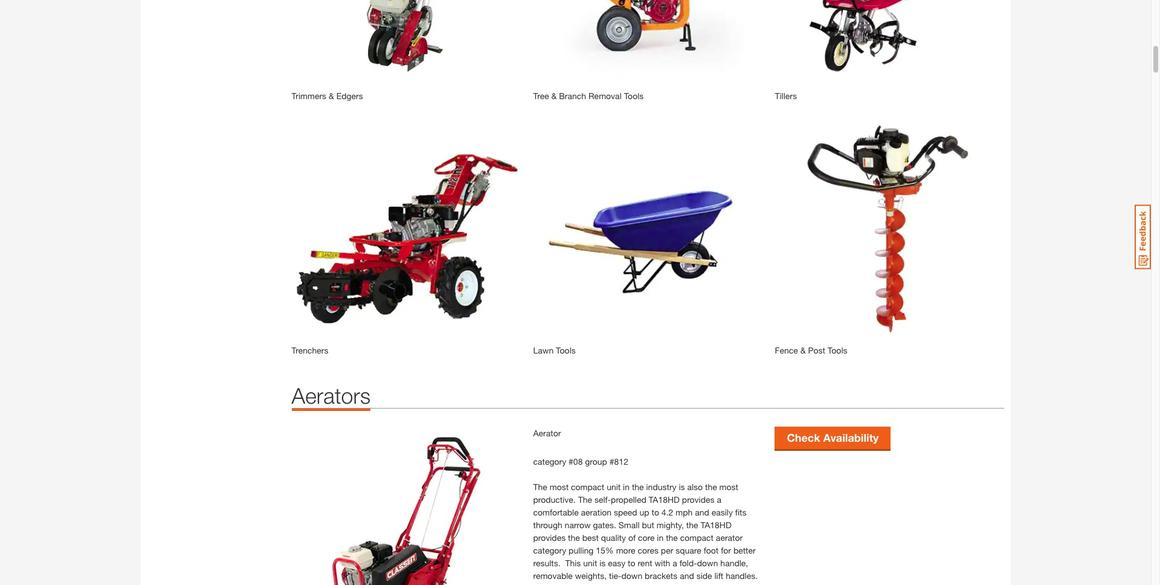 Task type: vqa. For each thing, say whether or not it's contained in the screenshot.
down
yes



Task type: locate. For each thing, give the bounding box(es) containing it.
1 vertical spatial ta18hd
[[701, 520, 732, 530]]

with
[[655, 558, 671, 568]]

compact up self-
[[571, 482, 605, 492]]

1 vertical spatial down
[[622, 571, 643, 581]]

& left edgers
[[329, 91, 334, 101]]

is down the 15%
[[600, 558, 606, 568]]

the up productive.
[[534, 482, 548, 492]]

ta18hd down easily
[[701, 520, 732, 530]]

down up care
[[622, 571, 643, 581]]

tie-
[[609, 571, 622, 581]]

1 most from the left
[[550, 482, 569, 492]]

in right core
[[657, 533, 664, 543]]

quality
[[602, 533, 626, 543]]

1 vertical spatial category
[[534, 545, 567, 556]]

better
[[734, 545, 756, 556]]

category down through on the bottom left of the page
[[534, 545, 567, 556]]

through
[[534, 520, 563, 530]]

provides down through on the bottom left of the page
[[534, 533, 566, 543]]

category
[[534, 456, 567, 467], [534, 545, 567, 556]]

lift
[[715, 571, 724, 581]]

the up 'aeration'
[[578, 495, 593, 505]]

compact up square
[[681, 533, 714, 543]]

to left rent
[[628, 558, 636, 568]]

industry
[[647, 482, 677, 492]]

the down narrow
[[568, 533, 580, 543]]

aerator image
[[292, 427, 522, 585]]

the down 'mighty,'
[[666, 533, 678, 543]]

& for tree
[[552, 91, 557, 101]]

& left post
[[801, 345, 806, 355]]

tillers image
[[775, 0, 1005, 89]]

0 vertical spatial a
[[717, 495, 722, 505]]

0 horizontal spatial in
[[623, 482, 630, 492]]

0 vertical spatial compact
[[571, 482, 605, 492]]

provides down also
[[683, 495, 715, 505]]

1 vertical spatial to
[[628, 558, 636, 568]]

and right mph
[[695, 507, 710, 518]]

made
[[644, 583, 665, 585]]

ta18hd
[[649, 495, 680, 505], [701, 520, 732, 530]]

fence
[[775, 345, 799, 355]]

0 vertical spatial down
[[698, 558, 719, 568]]

category left #08
[[534, 456, 567, 467]]

easily
[[712, 507, 733, 518]]

2 horizontal spatial tools
[[828, 345, 848, 355]]

self-
[[595, 495, 611, 505]]

tools right removal
[[624, 91, 644, 101]]

compact
[[571, 482, 605, 492], [681, 533, 714, 543]]

down up the "side"
[[698, 558, 719, 568]]

also
[[688, 482, 703, 492]]

0 vertical spatial ta18hd
[[649, 495, 680, 505]]

unit up self-
[[607, 482, 621, 492]]

the down mph
[[687, 520, 699, 530]]

& right tree at the top left of the page
[[552, 91, 557, 101]]

0 vertical spatial is
[[679, 482, 685, 492]]

0 vertical spatial provides
[[683, 495, 715, 505]]

1 horizontal spatial &
[[552, 91, 557, 101]]

unit up weights,
[[584, 558, 598, 568]]

the
[[632, 482, 644, 492], [706, 482, 718, 492], [687, 520, 699, 530], [568, 533, 580, 543], [666, 533, 678, 543]]

a up easily
[[717, 495, 722, 505]]

is left also
[[679, 482, 685, 492]]

a
[[717, 495, 722, 505], [673, 558, 678, 568]]

for
[[721, 545, 732, 556]]

1 vertical spatial and
[[680, 571, 695, 581]]

speed
[[614, 507, 638, 518]]

0 horizontal spatial is
[[600, 558, 606, 568]]

to right up
[[652, 507, 660, 518]]

trimmers & edgers
[[292, 91, 363, 101]]

and
[[695, 507, 710, 518], [680, 571, 695, 581]]

easy.
[[668, 583, 687, 585]]

tree & branch removal tools image
[[534, 0, 763, 89]]

tools
[[624, 91, 644, 101], [556, 345, 576, 355], [828, 345, 848, 355]]

weights,
[[575, 571, 607, 581]]

but
[[642, 520, 655, 530]]

the
[[534, 482, 548, 492], [578, 495, 593, 505]]

& for trimmers
[[329, 91, 334, 101]]

1 horizontal spatial down
[[698, 558, 719, 568]]

4.2
[[662, 507, 674, 518]]

1 horizontal spatial compact
[[681, 533, 714, 543]]

down
[[698, 558, 719, 568], [622, 571, 643, 581]]

trenchers image
[[292, 114, 522, 344]]

0 horizontal spatial unit
[[584, 558, 598, 568]]

a right the with
[[673, 558, 678, 568]]

0 horizontal spatial provides
[[534, 533, 566, 543]]

0 vertical spatial to
[[652, 507, 660, 518]]

is
[[679, 482, 685, 492], [600, 558, 606, 568]]

fence post tools image
[[775, 114, 1005, 344]]

ta18hd down 'industry'
[[649, 495, 680, 505]]

and down fold-
[[680, 571, 695, 581]]

most up easily
[[720, 482, 739, 492]]

small
[[619, 520, 640, 530]]

gates.
[[594, 520, 617, 530]]

0 horizontal spatial the
[[534, 482, 548, 492]]

productive.
[[534, 495, 576, 505]]

&
[[329, 91, 334, 101], [552, 91, 557, 101], [801, 345, 806, 355]]

tools right post
[[828, 345, 848, 355]]

in up propelled
[[623, 482, 630, 492]]

narrow
[[565, 520, 591, 530]]

in
[[623, 482, 630, 492], [657, 533, 664, 543]]

removal
[[589, 91, 622, 101]]

0 vertical spatial unit
[[607, 482, 621, 492]]

1 horizontal spatial a
[[717, 495, 722, 505]]

1 horizontal spatial to
[[652, 507, 660, 518]]

this
[[566, 558, 581, 568]]

fence & post tools
[[775, 345, 848, 355]]

0 horizontal spatial a
[[673, 558, 678, 568]]

propelled
[[611, 495, 647, 505]]

1 vertical spatial the
[[578, 495, 593, 505]]

handle,
[[721, 558, 749, 568]]

0 horizontal spatial compact
[[571, 482, 605, 492]]

unit
[[607, 482, 621, 492], [584, 558, 598, 568]]

up
[[640, 507, 650, 518]]

2 horizontal spatial &
[[801, 345, 806, 355]]

0 vertical spatial category
[[534, 456, 567, 467]]

1 horizontal spatial most
[[720, 482, 739, 492]]

tools right lawn
[[556, 345, 576, 355]]

1 horizontal spatial and
[[695, 507, 710, 518]]

0 horizontal spatial tools
[[556, 345, 576, 355]]

lawn
[[534, 345, 554, 355]]

1 vertical spatial in
[[657, 533, 664, 543]]

1 vertical spatial a
[[673, 558, 678, 568]]

2 category from the top
[[534, 545, 567, 556]]

0 horizontal spatial &
[[329, 91, 334, 101]]

provides
[[683, 495, 715, 505], [534, 533, 566, 543]]

side
[[697, 571, 713, 581]]

per
[[661, 545, 674, 556]]

to
[[652, 507, 660, 518], [628, 558, 636, 568]]

most up productive.
[[550, 482, 569, 492]]

1 vertical spatial is
[[600, 558, 606, 568]]

tillers link
[[775, 91, 798, 101]]

0 horizontal spatial most
[[550, 482, 569, 492]]

1 horizontal spatial is
[[679, 482, 685, 492]]

most
[[550, 482, 569, 492], [720, 482, 739, 492]]

pulling
[[569, 545, 594, 556]]

1 horizontal spatial provides
[[683, 495, 715, 505]]

the right also
[[706, 482, 718, 492]]

serious
[[575, 583, 603, 585]]

tillers
[[775, 91, 798, 101]]



Task type: describe. For each thing, give the bounding box(es) containing it.
lawn tools image
[[534, 114, 763, 344]]

1 vertical spatial compact
[[681, 533, 714, 543]]

aerator link
[[534, 428, 561, 438]]

the up propelled
[[632, 482, 644, 492]]

trimmers & edgers image
[[292, 0, 522, 89]]

1 horizontal spatial tools
[[624, 91, 644, 101]]

15%
[[596, 545, 614, 556]]

removable
[[534, 571, 573, 581]]

post
[[809, 345, 826, 355]]

0 horizontal spatial to
[[628, 558, 636, 568]]

core
[[639, 533, 655, 543]]

easy
[[608, 558, 626, 568]]

trimmers
[[292, 91, 327, 101]]

check availability
[[788, 431, 879, 445]]

best
[[583, 533, 599, 543]]

square
[[676, 545, 702, 556]]

1 horizontal spatial unit
[[607, 482, 621, 492]]

aerators
[[292, 383, 371, 409]]

tree & branch removal tools link
[[534, 91, 644, 101]]

category #08 group #812
[[534, 456, 629, 467]]

1 category from the top
[[534, 456, 567, 467]]

1 horizontal spatial in
[[657, 533, 664, 543]]

mph
[[676, 507, 693, 518]]

fence & post tools link
[[775, 345, 848, 355]]

check
[[788, 431, 821, 445]]

& for fence
[[801, 345, 806, 355]]

classen…
[[534, 583, 572, 585]]

lawn tools
[[534, 345, 576, 355]]

trenchers link
[[292, 345, 329, 355]]

trenchers
[[292, 345, 329, 355]]

fold-
[[680, 558, 698, 568]]

0 horizontal spatial down
[[622, 571, 643, 581]]

availability
[[824, 431, 879, 445]]

lawn
[[606, 583, 623, 585]]

1 vertical spatial unit
[[584, 558, 598, 568]]

fits
[[736, 507, 747, 518]]

of
[[629, 533, 636, 543]]

1 horizontal spatial ta18hd
[[701, 520, 732, 530]]

branch
[[559, 91, 587, 101]]

category inside the most compact unit in the industry is also the most productive. the self-propelled ta18hd provides a comfortable aeration speed up to 4.2 mph and easily fits through narrow gates. small but mighty, the ta18hd provides the best quality of core in the compact aerator category pulling 15% more cores per square foot for better results.  this unit is easy to rent with a fold-down handle, removable weights, tie-down brackets and side lift handles. classen… serious lawn care made easy.
[[534, 545, 567, 556]]

foot
[[704, 545, 719, 556]]

0 vertical spatial the
[[534, 482, 548, 492]]

aerator
[[716, 533, 743, 543]]

rent
[[638, 558, 653, 568]]

mighty,
[[657, 520, 684, 530]]

0 horizontal spatial and
[[680, 571, 695, 581]]

check availability link
[[775, 427, 892, 449]]

aerator
[[534, 428, 561, 438]]

feedback link image
[[1136, 204, 1152, 270]]

brackets
[[645, 571, 678, 581]]

edgers
[[337, 91, 363, 101]]

more
[[617, 545, 636, 556]]

comfortable
[[534, 507, 579, 518]]

lawn tools link
[[534, 345, 576, 355]]

handles.
[[726, 571, 758, 581]]

0 horizontal spatial ta18hd
[[649, 495, 680, 505]]

trimmers & edgers link
[[292, 91, 363, 101]]

0 vertical spatial in
[[623, 482, 630, 492]]

1 vertical spatial provides
[[534, 533, 566, 543]]

2 most from the left
[[720, 482, 739, 492]]

group
[[586, 456, 608, 467]]

#812
[[610, 456, 629, 467]]

care
[[625, 583, 642, 585]]

tree & branch removal tools
[[534, 91, 644, 101]]

cores
[[638, 545, 659, 556]]

#08
[[569, 456, 583, 467]]

tree
[[534, 91, 549, 101]]

1 horizontal spatial the
[[578, 495, 593, 505]]

aeration
[[581, 507, 612, 518]]

the most compact unit in the industry is also the most productive. the self-propelled ta18hd provides a comfortable aeration speed up to 4.2 mph and easily fits through narrow gates. small but mighty, the ta18hd provides the best quality of core in the compact aerator category pulling 15% more cores per square foot for better results.  this unit is easy to rent with a fold-down handle, removable weights, tie-down brackets and side lift handles. classen… serious lawn care made easy.
[[534, 482, 758, 585]]

0 vertical spatial and
[[695, 507, 710, 518]]



